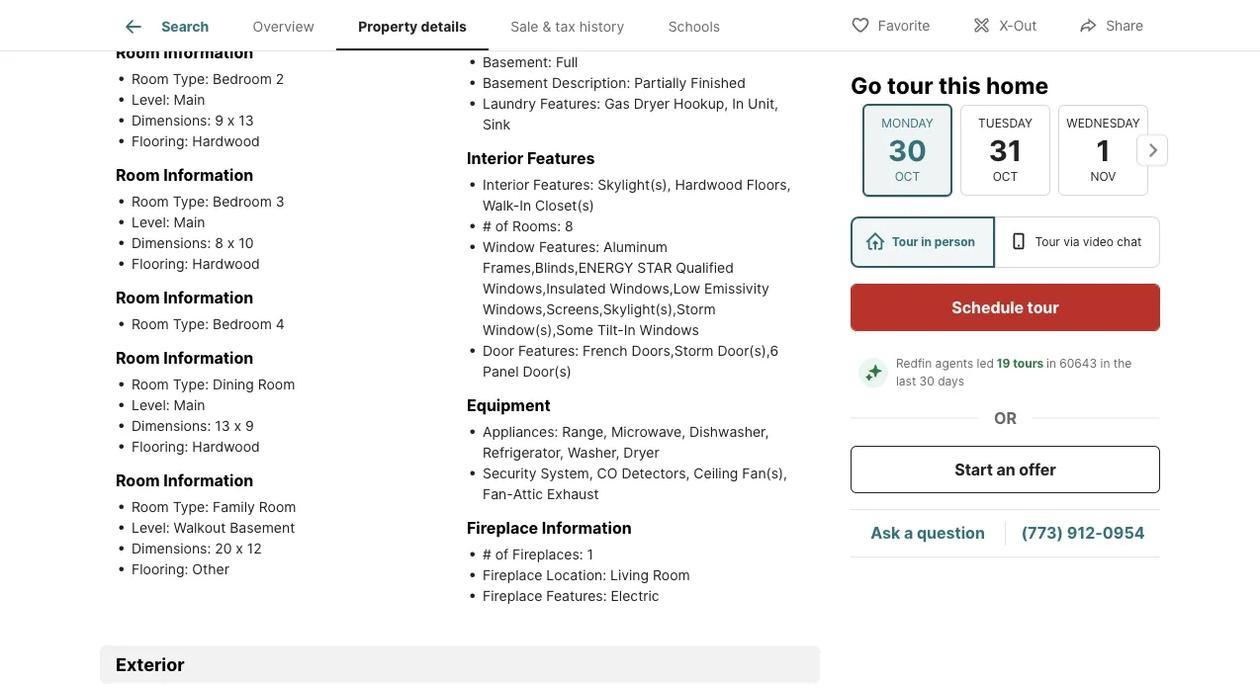 Task type: locate. For each thing, give the bounding box(es) containing it.
dimensions: inside room information room type: bedroom 3 level: main dimensions: 8 x 10 flooring: hardwood
[[132, 235, 211, 252]]

2 type: from the top
[[173, 194, 209, 210]]

schools
[[669, 18, 720, 35]]

dimensions: inside the room information room type: bedroom 2 level: main dimensions: 9 x 13 flooring: hardwood
[[132, 112, 211, 129]]

in right tours
[[1047, 357, 1057, 371]]

1 horizontal spatial tour
[[1036, 235, 1061, 249]]

list box containing tour in person
[[851, 217, 1161, 268]]

in inside gas dryer hookup, in unit, sink
[[733, 96, 744, 112]]

1 bedroom from the top
[[213, 71, 272, 88]]

type: inside room information room type: bedroom 4
[[173, 316, 209, 333]]

0 horizontal spatial basement
[[230, 520, 295, 537]]

4
[[276, 316, 285, 333]]

wednesday
[[1067, 116, 1141, 130]]

in left the
[[1101, 357, 1111, 371]]

hardwood left floors,
[[675, 177, 743, 194]]

details
[[421, 18, 467, 35]]

in inside the tour in person option
[[922, 235, 932, 249]]

main inside room information room type: dining room level: main dimensions: 13 x 9 flooring: hardwood
[[174, 397, 205, 414]]

range, microwave, dishwasher, refrigerator, washer, dryer
[[483, 424, 769, 462]]

level: inside the room information room type: bedroom 2 level: main dimensions: 9 x 13 flooring: hardwood
[[132, 92, 170, 108]]

tour
[[892, 235, 919, 249], [1036, 235, 1061, 249]]

1 up location:
[[587, 547, 594, 564]]

type: up room information room type: dining room level: main dimensions: 13 x 9 flooring: hardwood
[[173, 316, 209, 333]]

tour inside the tour in person option
[[892, 235, 919, 249]]

20
[[215, 541, 232, 558]]

type: for room information room type: bedroom 2 level: main dimensions: 9 x 13 flooring: hardwood
[[173, 71, 209, 88]]

1 vertical spatial dryer
[[624, 445, 660, 462]]

bedroom inside room information room type: bedroom 4
[[213, 316, 272, 333]]

3 bedroom from the top
[[213, 316, 272, 333]]

bedroom left 2
[[213, 71, 272, 88]]

information inside room information room type: family room level: walkout basement dimensions: 20 x 12 flooring: other
[[164, 472, 254, 491]]

dryer inside gas dryer hookup, in unit, sink
[[634, 96, 670, 112]]

type: up walkout
[[173, 499, 209, 516]]

1 vertical spatial in
[[520, 198, 532, 214]]

flooring: up room information room type: bedroom 3 level: main dimensions: 8 x 10 flooring: hardwood
[[132, 133, 188, 150]]

2 tour from the left
[[1036, 235, 1061, 249]]

in
[[733, 96, 744, 112], [520, 198, 532, 214], [624, 322, 636, 339]]

13 inside the room information room type: bedroom 2 level: main dimensions: 9 x 13 flooring: hardwood
[[239, 112, 254, 129]]

information down exhaust
[[542, 519, 632, 538]]

1 dimensions: from the top
[[132, 112, 211, 129]]

bedroom for room information room type: bedroom 3 level: main dimensions: 8 x 10 flooring: hardwood
[[213, 194, 272, 210]]

1 horizontal spatial dining
[[483, 33, 524, 50]]

# down 'walk-'
[[483, 218, 492, 235]]

flooring: up the room information room type: bedroom 2 level: main dimensions: 9 x 13 flooring: hardwood
[[132, 11, 188, 27]]

information for room information room type: bedroom 4
[[164, 289, 254, 308]]

2 horizontal spatial in
[[733, 96, 744, 112]]

basement inside room information room type: family room level: walkout basement dimensions: 20 x 12 flooring: other
[[230, 520, 295, 537]]

of left "fireplaces:"
[[496, 547, 509, 564]]

next image
[[1137, 134, 1169, 166]]

main inside room information room type: bedroom 3 level: main dimensions: 8 x 10 flooring: hardwood
[[174, 214, 205, 231]]

main for room information room type: bedroom 2 level: main dimensions: 9 x 13 flooring: hardwood
[[174, 92, 205, 108]]

information up w/
[[607, 6, 697, 25]]

information up '10'
[[164, 166, 254, 185]]

information inside room information room type: bedroom 4
[[164, 289, 254, 308]]

3 level: from the top
[[132, 397, 170, 414]]

interior down sink
[[467, 149, 524, 168]]

1 vertical spatial other
[[192, 562, 229, 579]]

2 main from the top
[[174, 214, 205, 231]]

0 vertical spatial 30
[[889, 133, 927, 167]]

2 vertical spatial in
[[624, 322, 636, 339]]

laundry
[[483, 96, 536, 112]]

hardwood inside room information room type: dining room level: main dimensions: 13 x 9 flooring: hardwood
[[192, 439, 260, 456]]

1 vertical spatial fireplace
[[483, 568, 543, 584]]

2 other from the top
[[192, 562, 229, 579]]

8 inside room information room type: bedroom 3 level: main dimensions: 8 x 10 flooring: hardwood
[[215, 235, 223, 252]]

dryer
[[634, 96, 670, 112], [624, 445, 660, 462]]

information inside room information room type: bedroom 3 level: main dimensions: 8 x 10 flooring: hardwood
[[164, 166, 254, 185]]

5 type: from the top
[[173, 499, 209, 516]]

x inside the room information room type: bedroom 2 level: main dimensions: 9 x 13 flooring: hardwood
[[227, 112, 235, 129]]

bedroom left '3'
[[213, 194, 272, 210]]

30 inside monday 30 oct
[[889, 133, 927, 167]]

0 horizontal spatial oct
[[895, 170, 921, 184]]

1 vertical spatial main
[[174, 214, 205, 231]]

hardwood up family on the bottom left of page
[[192, 439, 260, 456]]

1 horizontal spatial 13
[[239, 112, 254, 129]]

0 vertical spatial basement
[[483, 75, 548, 92]]

2 dimensions: from the top
[[132, 235, 211, 252]]

level:
[[132, 92, 170, 108], [132, 214, 170, 231], [132, 397, 170, 414], [132, 520, 170, 537]]

room:
[[528, 33, 569, 50]]

system,
[[541, 466, 593, 483]]

dimensions: for room information room type: bedroom 2 level: main dimensions: 9 x 13 flooring: hardwood
[[132, 112, 211, 129]]

flooring: inside room information room type: dining room level: main dimensions: 13 x 9 flooring: hardwood
[[132, 439, 188, 456]]

fan-
[[483, 487, 513, 503]]

0 vertical spatial of
[[496, 218, 509, 235]]

the
[[1114, 357, 1132, 371]]

tour via video chat option
[[995, 217, 1161, 268]]

0 horizontal spatial in
[[922, 235, 932, 249]]

flooring: down walkout
[[132, 562, 188, 579]]

window(s),some
[[483, 322, 594, 339]]

exhaust
[[547, 487, 599, 503]]

0 vertical spatial 9
[[215, 112, 224, 129]]

tour
[[888, 71, 934, 99], [1028, 298, 1060, 317]]

interior features
[[467, 149, 595, 168]]

attic
[[513, 487, 543, 503]]

bedroom for room information room type: bedroom 4
[[213, 316, 272, 333]]

in left unit, on the right top of the page
[[733, 96, 744, 112]]

1 up the nov
[[1097, 133, 1111, 167]]

hardwood
[[192, 133, 260, 150], [675, 177, 743, 194], [192, 256, 260, 273], [192, 439, 260, 456]]

4 level: from the top
[[132, 520, 170, 537]]

bedroom inside room information room type: bedroom 3 level: main dimensions: 8 x 10 flooring: hardwood
[[213, 194, 272, 210]]

2 bedroom from the top
[[213, 194, 272, 210]]

1 tour from the left
[[892, 235, 919, 249]]

1 horizontal spatial basement
[[483, 75, 548, 92]]

flooring: for room information room type: bedroom 2 level: main dimensions: 9 x 13 flooring: hardwood
[[132, 133, 188, 150]]

home
[[987, 71, 1049, 99]]

tour for tour in person
[[892, 235, 919, 249]]

information inside additional rooms information dining room: combined w/ livrm basement: full basement description: partially finished
[[607, 6, 697, 25]]

start an offer
[[955, 460, 1057, 479]]

0 vertical spatial dryer
[[634, 96, 670, 112]]

emissivity
[[705, 281, 770, 298]]

1 vertical spatial tour
[[1028, 298, 1060, 317]]

flooring: up room information room type: bedroom 4
[[132, 256, 188, 273]]

features: down location:
[[547, 588, 607, 605]]

dimensions: inside room information room type: dining room level: main dimensions: 13 x 9 flooring: hardwood
[[132, 418, 211, 435]]

features: for window
[[539, 239, 600, 256]]

last
[[897, 375, 917, 389]]

sale
[[511, 18, 539, 35]]

tax
[[555, 18, 576, 35]]

type: left '3'
[[173, 194, 209, 210]]

oct down monday
[[895, 170, 921, 184]]

2 level: from the top
[[132, 214, 170, 231]]

window
[[483, 239, 535, 256]]

hardwood inside the room information room type: bedroom 2 level: main dimensions: 9 x 13 flooring: hardwood
[[192, 133, 260, 150]]

0 vertical spatial 1
[[1097, 133, 1111, 167]]

in
[[922, 235, 932, 249], [1047, 357, 1057, 371], [1101, 357, 1111, 371]]

1 horizontal spatial oct
[[993, 170, 1019, 184]]

information down search in the left of the page
[[164, 43, 254, 62]]

0 horizontal spatial in
[[520, 198, 532, 214]]

oct inside tuesday 31 oct
[[993, 170, 1019, 184]]

in inside skylight(s), hardwood floors, walk-in closet(s)
[[520, 198, 532, 214]]

1 horizontal spatial 1
[[1097, 133, 1111, 167]]

features: up the frames,blinds,energy
[[539, 239, 600, 256]]

1 vertical spatial bedroom
[[213, 194, 272, 210]]

# of rooms: 8
[[483, 218, 574, 235]]

skylight(s),
[[598, 177, 671, 194]]

8
[[565, 218, 574, 235], [215, 235, 223, 252]]

4 dimensions: from the top
[[132, 541, 211, 558]]

1 vertical spatial 9
[[245, 418, 254, 435]]

main down search in the left of the page
[[174, 92, 205, 108]]

dimensions: inside room information room type: family room level: walkout basement dimensions: 20 x 12 flooring: other
[[132, 541, 211, 558]]

oct inside monday 30 oct
[[895, 170, 921, 184]]

1 inside 'wednesday 1 nov'
[[1097, 133, 1111, 167]]

1 horizontal spatial tour
[[1028, 298, 1060, 317]]

0 horizontal spatial tour
[[888, 71, 934, 99]]

# left "fireplaces:"
[[483, 547, 492, 564]]

tour for schedule
[[1028, 298, 1060, 317]]

0 vertical spatial other
[[192, 11, 229, 27]]

list box
[[851, 217, 1161, 268]]

information up family on the bottom left of page
[[164, 472, 254, 491]]

0 horizontal spatial dining
[[213, 377, 254, 393]]

30 down monday
[[889, 133, 927, 167]]

1 horizontal spatial 8
[[565, 218, 574, 235]]

0 vertical spatial 13
[[239, 112, 254, 129]]

fireplace information # of fireplaces: 1 fireplace location: living room fireplace features: electric
[[467, 519, 690, 605]]

0 horizontal spatial 13
[[215, 418, 230, 435]]

of
[[496, 218, 509, 235], [496, 547, 509, 564]]

in up # of rooms: 8
[[520, 198, 532, 214]]

1 horizontal spatial in
[[624, 322, 636, 339]]

bedroom left 4
[[213, 316, 272, 333]]

hardwood down '10'
[[192, 256, 260, 273]]

hardwood inside room information room type: bedroom 3 level: main dimensions: 8 x 10 flooring: hardwood
[[192, 256, 260, 273]]

other
[[192, 11, 229, 27], [192, 562, 229, 579]]

5 flooring: from the top
[[132, 562, 188, 579]]

property details tab
[[337, 3, 489, 50]]

sale & tax history tab
[[489, 3, 647, 50]]

type: down room information room type: bedroom 4
[[173, 377, 209, 393]]

via
[[1064, 235, 1080, 249]]

1 of from the top
[[496, 218, 509, 235]]

0 vertical spatial fireplace
[[467, 519, 538, 538]]

features: up closet(s)
[[533, 177, 594, 194]]

basement down the basement:
[[483, 75, 548, 92]]

2 vertical spatial fireplace
[[483, 588, 543, 605]]

bedroom inside the room information room type: bedroom 2 level: main dimensions: 9 x 13 flooring: hardwood
[[213, 71, 272, 88]]

features: down description:
[[540, 96, 601, 112]]

8 left '10'
[[215, 235, 223, 252]]

interior up 'walk-'
[[483, 177, 530, 194]]

flooring: up room information room type: family room level: walkout basement dimensions: 20 x 12 flooring: other
[[132, 439, 188, 456]]

1 type: from the top
[[173, 71, 209, 88]]

tour right the schedule
[[1028, 298, 1060, 317]]

ask a question
[[871, 524, 986, 543]]

flooring: inside room information room type: bedroom 3 level: main dimensions: 8 x 10 flooring: hardwood
[[132, 256, 188, 273]]

dimensions: for room information room type: bedroom 3 level: main dimensions: 8 x 10 flooring: hardwood
[[132, 235, 211, 252]]

(773) 912-0954 link
[[1022, 524, 1146, 543]]

2 horizontal spatial in
[[1101, 357, 1111, 371]]

tuesday 31 oct
[[979, 116, 1033, 184]]

tour up monday
[[888, 71, 934, 99]]

type: inside room information room type: dining room level: main dimensions: 13 x 9 flooring: hardwood
[[173, 377, 209, 393]]

tour inside the schedule tour button
[[1028, 298, 1060, 317]]

1 vertical spatial 1
[[587, 547, 594, 564]]

4 type: from the top
[[173, 377, 209, 393]]

2 flooring: from the top
[[132, 133, 188, 150]]

x inside room information room type: dining room level: main dimensions: 13 x 9 flooring: hardwood
[[234, 418, 242, 435]]

start an offer button
[[851, 446, 1161, 494]]

dining down room information room type: bedroom 4
[[213, 377, 254, 393]]

3 type: from the top
[[173, 316, 209, 333]]

dining up the basement:
[[483, 33, 524, 50]]

dryer down microwave,
[[624, 445, 660, 462]]

0 horizontal spatial tour
[[892, 235, 919, 249]]

0 horizontal spatial 9
[[215, 112, 224, 129]]

1 vertical spatial dining
[[213, 377, 254, 393]]

1 vertical spatial 13
[[215, 418, 230, 435]]

dimensions:
[[132, 112, 211, 129], [132, 235, 211, 252], [132, 418, 211, 435], [132, 541, 211, 558]]

description:
[[552, 75, 631, 92]]

tour for go
[[888, 71, 934, 99]]

tour in person
[[892, 235, 976, 249]]

main down room information room type: bedroom 4
[[174, 397, 205, 414]]

of down 'walk-'
[[496, 218, 509, 235]]

in up french doors,storm door(s),6 panel door(s)
[[624, 322, 636, 339]]

8 down closet(s)
[[565, 218, 574, 235]]

type: for room information room type: family room level: walkout basement dimensions: 20 x 12 flooring: other
[[173, 499, 209, 516]]

1 main from the top
[[174, 92, 205, 108]]

level: for room information room type: family room level: walkout basement dimensions: 20 x 12 flooring: other
[[132, 520, 170, 537]]

13
[[239, 112, 254, 129], [215, 418, 230, 435]]

schedule tour button
[[851, 284, 1161, 332]]

information inside room information room type: dining room level: main dimensions: 13 x 9 flooring: hardwood
[[164, 349, 254, 368]]

flooring: inside the room information room type: bedroom 2 level: main dimensions: 9 x 13 flooring: hardwood
[[132, 133, 188, 150]]

3 dimensions: from the top
[[132, 418, 211, 435]]

information inside fireplace information # of fireplaces: 1 fireplace location: living room fireplace features: electric
[[542, 519, 632, 538]]

tilt-
[[598, 322, 624, 339]]

wednesday 1 nov
[[1067, 116, 1141, 184]]

tab list
[[100, 0, 758, 50]]

frames,blinds,energy
[[483, 260, 634, 277]]

0 horizontal spatial 8
[[215, 235, 223, 252]]

0 vertical spatial #
[[483, 218, 492, 235]]

microwave,
[[611, 424, 686, 441]]

information down '10'
[[164, 289, 254, 308]]

level: inside room information room type: bedroom 3 level: main dimensions: 8 x 10 flooring: hardwood
[[132, 214, 170, 231]]

tour left via at the top right of the page
[[1036, 235, 1061, 249]]

hardwood for room information room type: bedroom 3 level: main dimensions: 8 x 10 flooring: hardwood
[[192, 256, 260, 273]]

property details
[[359, 18, 467, 35]]

oct down 31
[[993, 170, 1019, 184]]

other down 20
[[192, 562, 229, 579]]

information for room information room type: bedroom 2 level: main dimensions: 9 x 13 flooring: hardwood
[[164, 43, 254, 62]]

in left the "person"
[[922, 235, 932, 249]]

favorite
[[879, 17, 931, 34]]

#
[[483, 218, 492, 235], [483, 547, 492, 564]]

type: inside the room information room type: bedroom 2 level: main dimensions: 9 x 13 flooring: hardwood
[[173, 71, 209, 88]]

x inside room information room type: bedroom 3 level: main dimensions: 8 x 10 flooring: hardwood
[[227, 235, 235, 252]]

None button
[[863, 104, 953, 197], [961, 105, 1051, 196], [1059, 105, 1149, 196], [863, 104, 953, 197], [961, 105, 1051, 196], [1059, 105, 1149, 196]]

1 # from the top
[[483, 218, 492, 235]]

1 vertical spatial #
[[483, 547, 492, 564]]

tour inside tour via video chat option
[[1036, 235, 1061, 249]]

ask
[[871, 524, 901, 543]]

2 # from the top
[[483, 547, 492, 564]]

hardwood for room information room type: dining room level: main dimensions: 13 x 9 flooring: hardwood
[[192, 439, 260, 456]]

information
[[607, 6, 697, 25], [164, 43, 254, 62], [164, 166, 254, 185], [164, 289, 254, 308], [164, 349, 254, 368], [164, 472, 254, 491], [542, 519, 632, 538]]

features: up door(s)
[[518, 343, 579, 360]]

0 vertical spatial main
[[174, 92, 205, 108]]

1 inside fireplace information # of fireplaces: 1 fireplace location: living room fireplace features: electric
[[587, 547, 594, 564]]

1 vertical spatial basement
[[230, 520, 295, 537]]

3 main from the top
[[174, 397, 205, 414]]

dining inside additional rooms information dining room: combined w/ livrm basement: full basement description: partially finished
[[483, 33, 524, 50]]

0 vertical spatial interior
[[467, 149, 524, 168]]

1 vertical spatial 30
[[920, 375, 935, 389]]

0 vertical spatial in
[[733, 96, 744, 112]]

finished
[[691, 75, 746, 92]]

1 oct from the left
[[895, 170, 921, 184]]

oct for 31
[[993, 170, 1019, 184]]

main up room information room type: bedroom 4
[[174, 214, 205, 231]]

1 vertical spatial of
[[496, 547, 509, 564]]

type: for room information room type: dining room level: main dimensions: 13 x 9 flooring: hardwood
[[173, 377, 209, 393]]

2 vertical spatial main
[[174, 397, 205, 414]]

1 level: from the top
[[132, 92, 170, 108]]

tour via video chat
[[1036, 235, 1142, 249]]

level: inside room information room type: dining room level: main dimensions: 13 x 9 flooring: hardwood
[[132, 397, 170, 414]]

1 horizontal spatial 9
[[245, 418, 254, 435]]

13 inside room information room type: dining room level: main dimensions: 13 x 9 flooring: hardwood
[[215, 418, 230, 435]]

2 vertical spatial bedroom
[[213, 316, 272, 333]]

this
[[939, 71, 981, 99]]

offer
[[1020, 460, 1057, 479]]

3 flooring: from the top
[[132, 256, 188, 273]]

# inside fireplace information # of fireplaces: 1 fireplace location: living room fireplace features: electric
[[483, 547, 492, 564]]

main inside the room information room type: bedroom 2 level: main dimensions: 9 x 13 flooring: hardwood
[[174, 92, 205, 108]]

0 vertical spatial dining
[[483, 33, 524, 50]]

hardwood up room information room type: bedroom 3 level: main dimensions: 8 x 10 flooring: hardwood
[[192, 133, 260, 150]]

0 vertical spatial bedroom
[[213, 71, 272, 88]]

level: inside room information room type: family room level: walkout basement dimensions: 20 x 12 flooring: other
[[132, 520, 170, 537]]

dryer down partially
[[634, 96, 670, 112]]

0 horizontal spatial 1
[[587, 547, 594, 564]]

information down room information room type: bedroom 4
[[164, 349, 254, 368]]

1 flooring: from the top
[[132, 11, 188, 27]]

room information room type: family room level: walkout basement dimensions: 20 x 12 flooring: other
[[116, 472, 296, 579]]

room information room type: bedroom 3 level: main dimensions: 8 x 10 flooring: hardwood
[[116, 166, 285, 273]]

basement up 12
[[230, 520, 295, 537]]

30 right last
[[920, 375, 935, 389]]

2 oct from the left
[[993, 170, 1019, 184]]

other left overview
[[192, 11, 229, 27]]

type: inside room information room type: bedroom 3 level: main dimensions: 8 x 10 flooring: hardwood
[[173, 194, 209, 210]]

features:
[[540, 96, 601, 112], [533, 177, 594, 194], [539, 239, 600, 256], [518, 343, 579, 360], [547, 588, 607, 605]]

1 vertical spatial interior
[[483, 177, 530, 194]]

tour left the "person"
[[892, 235, 919, 249]]

type: down search in the left of the page
[[173, 71, 209, 88]]

1
[[1097, 133, 1111, 167], [587, 547, 594, 564]]

closet(s)
[[535, 198, 595, 214]]

2 of from the top
[[496, 547, 509, 564]]

information for fireplace information # of fireplaces: 1 fireplace location: living room fireplace features: electric
[[542, 519, 632, 538]]

4 flooring: from the top
[[132, 439, 188, 456]]

information inside the room information room type: bedroom 2 level: main dimensions: 9 x 13 flooring: hardwood
[[164, 43, 254, 62]]

0 vertical spatial tour
[[888, 71, 934, 99]]

type: inside room information room type: family room level: walkout basement dimensions: 20 x 12 flooring: other
[[173, 499, 209, 516]]

redfin agents led 19 tours in 60643
[[897, 357, 1098, 371]]



Task type: describe. For each thing, give the bounding box(es) containing it.
door(s)
[[523, 364, 572, 381]]

features: inside fireplace information # of fireplaces: 1 fireplace location: living room fireplace features: electric
[[547, 588, 607, 605]]

combined
[[573, 33, 640, 50]]

family
[[213, 499, 255, 516]]

washer,
[[568, 445, 620, 462]]

tour in person option
[[851, 217, 995, 268]]

door features:
[[483, 343, 583, 360]]

go
[[851, 71, 882, 99]]

dryer inside range, microwave, dishwasher, refrigerator, washer, dryer
[[624, 445, 660, 462]]

interior features:
[[483, 177, 598, 194]]

share button
[[1062, 4, 1161, 45]]

x for room information room type: bedroom 2 level: main dimensions: 9 x 13 flooring: hardwood
[[227, 112, 235, 129]]

hardwood inside skylight(s), hardwood floors, walk-in closet(s)
[[675, 177, 743, 194]]

video
[[1083, 235, 1114, 249]]

features: for door
[[518, 343, 579, 360]]

31
[[989, 133, 1022, 167]]

hookup,
[[674, 96, 729, 112]]

interior for interior features:
[[483, 177, 530, 194]]

led
[[977, 357, 994, 371]]

x for room information room type: bedroom 3 level: main dimensions: 8 x 10 flooring: hardwood
[[227, 235, 235, 252]]

search link
[[122, 15, 209, 39]]

partially
[[635, 75, 687, 92]]

days
[[938, 375, 965, 389]]

type: for room information room type: bedroom 3 level: main dimensions: 8 x 10 flooring: hardwood
[[173, 194, 209, 210]]

features
[[528, 149, 595, 168]]

2
[[276, 71, 284, 88]]

electric
[[611, 588, 660, 605]]

laundry features:
[[483, 96, 605, 112]]

go tour this home
[[851, 71, 1049, 99]]

tour for tour via video chat
[[1036, 235, 1061, 249]]

panel
[[483, 364, 519, 381]]

x-
[[1000, 17, 1014, 34]]

full
[[556, 54, 578, 71]]

aluminum frames,blinds,energy star qualified windows,insulated windows,low emissivity windows,screens,skylight(s),storm window(s),some tilt-in windows
[[483, 239, 770, 339]]

of inside fireplace information # of fireplaces: 1 fireplace location: living room fireplace features: electric
[[496, 547, 509, 564]]

property
[[359, 18, 418, 35]]

french doors,storm door(s),6 panel door(s)
[[483, 343, 779, 381]]

bedroom for room information room type: bedroom 2 level: main dimensions: 9 x 13 flooring: hardwood
[[213, 71, 272, 88]]

search
[[161, 18, 209, 35]]

favorite button
[[834, 4, 947, 45]]

level: for room information room type: dining room level: main dimensions: 13 x 9 flooring: hardwood
[[132, 397, 170, 414]]

overview tab
[[231, 3, 337, 50]]

information for room information room type: bedroom 3 level: main dimensions: 8 x 10 flooring: hardwood
[[164, 166, 254, 185]]

dining inside room information room type: dining room level: main dimensions: 13 x 9 flooring: hardwood
[[213, 377, 254, 393]]

window features:
[[483, 239, 604, 256]]

french
[[583, 343, 628, 360]]

range,
[[562, 424, 608, 441]]

(773)
[[1022, 524, 1064, 543]]

flooring: for room information room type: bedroom 3 level: main dimensions: 8 x 10 flooring: hardwood
[[132, 256, 188, 273]]

dimensions: for room information room type: dining room level: main dimensions: 13 x 9 flooring: hardwood
[[132, 418, 211, 435]]

gas
[[605, 96, 630, 112]]

door
[[483, 343, 515, 360]]

room information room type: bedroom 4
[[116, 289, 285, 333]]

9 inside the room information room type: bedroom 2 level: main dimensions: 9 x 13 flooring: hardwood
[[215, 112, 224, 129]]

flooring: inside room information room type: family room level: walkout basement dimensions: 20 x 12 flooring: other
[[132, 562, 188, 579]]

schedule tour
[[952, 298, 1060, 317]]

qualified
[[676, 260, 734, 277]]

livrm
[[664, 33, 704, 50]]

information for room information room type: dining room level: main dimensions: 13 x 9 flooring: hardwood
[[164, 349, 254, 368]]

flooring: for room information room type: dining room level: main dimensions: 13 x 9 flooring: hardwood
[[132, 439, 188, 456]]

main for room information room type: dining room level: main dimensions: 13 x 9 flooring: hardwood
[[174, 397, 205, 414]]

912-
[[1068, 524, 1103, 543]]

star
[[638, 260, 672, 277]]

10
[[239, 235, 254, 252]]

walkout
[[174, 520, 226, 537]]

ceiling
[[694, 466, 739, 483]]

type: for room information room type: bedroom 4
[[173, 316, 209, 333]]

3
[[276, 194, 285, 210]]

start
[[955, 460, 994, 479]]

1 other from the top
[[192, 11, 229, 27]]

sale & tax history
[[511, 18, 625, 35]]

9 inside room information room type: dining room level: main dimensions: 13 x 9 flooring: hardwood
[[245, 418, 254, 435]]

location:
[[547, 568, 607, 584]]

tab list containing search
[[100, 0, 758, 50]]

monday 30 oct
[[882, 116, 934, 184]]

basement inside additional rooms information dining room: combined w/ livrm basement: full basement description: partially finished
[[483, 75, 548, 92]]

share
[[1107, 17, 1144, 34]]

schools tab
[[647, 3, 742, 50]]

windows,low
[[610, 281, 701, 298]]

aluminum
[[604, 239, 668, 256]]

out
[[1014, 17, 1037, 34]]

information for room information room type: family room level: walkout basement dimensions: 20 x 12 flooring: other
[[164, 472, 254, 491]]

room inside fireplace information # of fireplaces: 1 fireplace location: living room fireplace features: electric
[[653, 568, 690, 584]]

x for room information room type: dining room level: main dimensions: 13 x 9 flooring: hardwood
[[234, 418, 242, 435]]

nov
[[1091, 170, 1117, 184]]

equipment
[[467, 396, 551, 416]]

additional
[[467, 6, 546, 25]]

or
[[995, 409, 1017, 428]]

main for room information room type: bedroom 3 level: main dimensions: 8 x 10 flooring: hardwood
[[174, 214, 205, 231]]

1 horizontal spatial in
[[1047, 357, 1057, 371]]

in inside aluminum frames,blinds,energy star qualified windows,insulated windows,low emissivity windows,screens,skylight(s),storm window(s),some tilt-in windows
[[624, 322, 636, 339]]

level: for room information room type: bedroom 2 level: main dimensions: 9 x 13 flooring: hardwood
[[132, 92, 170, 108]]

30 inside 'in the last 30 days'
[[920, 375, 935, 389]]

refrigerator,
[[483, 445, 564, 462]]

interior for interior features
[[467, 149, 524, 168]]

schedule
[[952, 298, 1024, 317]]

w/
[[644, 33, 660, 50]]

x-out button
[[955, 4, 1054, 45]]

60643
[[1060, 357, 1098, 371]]

hardwood for room information room type: bedroom 2 level: main dimensions: 9 x 13 flooring: hardwood
[[192, 133, 260, 150]]

fireplaces:
[[513, 547, 584, 564]]

rooms:
[[513, 218, 561, 235]]

features: for interior
[[533, 177, 594, 194]]

level: for room information room type: bedroom 3 level: main dimensions: 8 x 10 flooring: hardwood
[[132, 214, 170, 231]]

redfin
[[897, 357, 932, 371]]

overview
[[253, 18, 315, 35]]

windows,insulated
[[483, 281, 606, 298]]

room information room type: bedroom 2 level: main dimensions: 9 x 13 flooring: hardwood
[[116, 43, 284, 150]]

dishwasher,
[[690, 424, 769, 441]]

doors,storm
[[632, 343, 714, 360]]

tours
[[1014, 357, 1044, 371]]

exterior
[[116, 655, 185, 677]]

rooms
[[550, 6, 603, 25]]

in inside 'in the last 30 days'
[[1101, 357, 1111, 371]]

appliances:
[[483, 424, 562, 441]]

features: for laundry
[[540, 96, 601, 112]]

x inside room information room type: family room level: walkout basement dimensions: 20 x 12 flooring: other
[[236, 541, 243, 558]]

oct for 30
[[895, 170, 921, 184]]

unit,
[[748, 96, 779, 112]]

other inside room information room type: family room level: walkout basement dimensions: 20 x 12 flooring: other
[[192, 562, 229, 579]]

windows,screens,skylight(s),storm
[[483, 301, 716, 318]]

basement:
[[483, 54, 552, 71]]

question
[[917, 524, 986, 543]]

detectors,
[[622, 466, 690, 483]]



Task type: vqa. For each thing, say whether or not it's contained in the screenshot.


